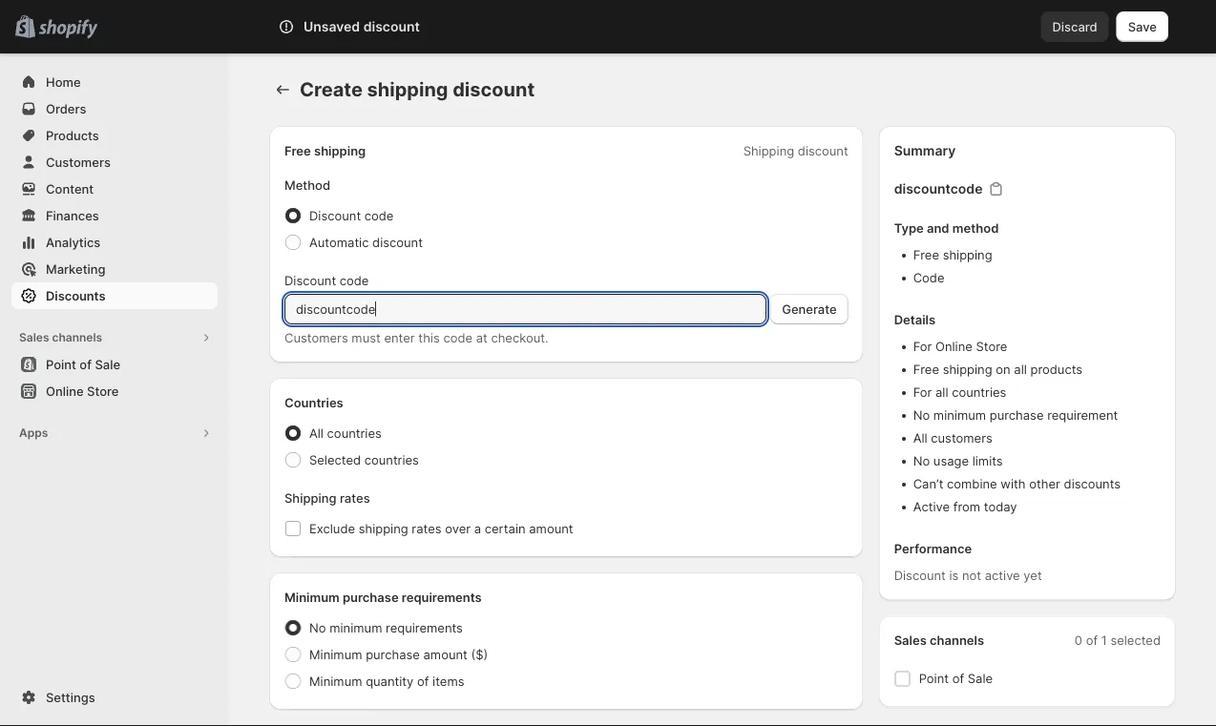 Task type: vqa. For each thing, say whether or not it's contained in the screenshot.
Free to the middle
yes



Task type: locate. For each thing, give the bounding box(es) containing it.
0 vertical spatial customers
[[46, 155, 111, 169]]

products
[[1031, 362, 1083, 377]]

customers for customers must enter this code at checkout.
[[285, 330, 348, 345]]

0 horizontal spatial sales channels
[[19, 331, 102, 345]]

discountcode
[[894, 181, 983, 197]]

discount down automatic
[[285, 273, 336, 288]]

countries up selected countries
[[327, 426, 382, 441]]

discard
[[1053, 19, 1098, 34]]

minimum down no minimum requirements
[[309, 647, 362, 662]]

performance
[[894, 542, 972, 557]]

discount
[[363, 19, 420, 35], [453, 78, 535, 101], [798, 143, 848, 158], [372, 235, 423, 250]]

1 horizontal spatial online
[[936, 339, 973, 354]]

1 horizontal spatial channels
[[930, 633, 984, 648]]

limits
[[973, 454, 1003, 469]]

1 vertical spatial for
[[913, 385, 932, 400]]

1
[[1101, 633, 1107, 648]]

2 vertical spatial countries
[[364, 453, 419, 467]]

requirements up no minimum requirements
[[402, 590, 482, 605]]

0 horizontal spatial shipping
[[285, 491, 337, 506]]

purchase for requirements
[[343, 590, 399, 605]]

create
[[300, 78, 363, 101]]

shipping
[[743, 143, 794, 158], [285, 491, 337, 506]]

1 vertical spatial discount
[[285, 273, 336, 288]]

store inside for online store free shipping on all products for all countries no minimum purchase requirement all customers no usage limits can't combine with other discounts active from today
[[976, 339, 1008, 354]]

0 horizontal spatial minimum
[[330, 621, 382, 635]]

home
[[46, 74, 81, 89]]

0 vertical spatial requirements
[[402, 590, 482, 605]]

channels
[[52, 331, 102, 345], [930, 633, 984, 648]]

minimum purchase requirements
[[285, 590, 482, 605]]

2 vertical spatial free
[[913, 362, 939, 377]]

2 vertical spatial purchase
[[366, 647, 420, 662]]

minimum
[[285, 590, 340, 605], [309, 647, 362, 662], [309, 674, 362, 689]]

countries inside for online store free shipping on all products for all countries no minimum purchase requirement all customers no usage limits can't combine with other discounts active from today
[[952, 385, 1007, 400]]

discount for shipping discount
[[798, 143, 848, 158]]

must
[[352, 330, 381, 345]]

1 horizontal spatial shipping
[[743, 143, 794, 158]]

marketing
[[46, 262, 106, 276]]

0 vertical spatial store
[[976, 339, 1008, 354]]

all
[[1014, 362, 1027, 377], [936, 385, 949, 400]]

requirements up minimum purchase amount ($)
[[386, 621, 463, 635]]

1 vertical spatial channels
[[930, 633, 984, 648]]

1 vertical spatial minimum
[[309, 647, 362, 662]]

online inside for online store free shipping on all products for all countries no minimum purchase requirement all customers no usage limits can't combine with other discounts active from today
[[936, 339, 973, 354]]

content
[[46, 181, 94, 196]]

rates up exclude in the left of the page
[[340, 491, 370, 506]]

discount for automatic discount
[[372, 235, 423, 250]]

all
[[309, 426, 324, 441], [913, 431, 928, 446]]

free down details
[[913, 362, 939, 377]]

1 vertical spatial sales
[[894, 633, 927, 648]]

generate
[[782, 302, 837, 316]]

0 vertical spatial sales
[[19, 331, 49, 345]]

sales channels down is
[[894, 633, 984, 648]]

customers down products
[[46, 155, 111, 169]]

0 horizontal spatial point
[[46, 357, 76, 372]]

2 for from the top
[[913, 385, 932, 400]]

certain
[[485, 521, 526, 536]]

0 horizontal spatial sale
[[95, 357, 120, 372]]

0 horizontal spatial rates
[[340, 491, 370, 506]]

0 vertical spatial online
[[936, 339, 973, 354]]

1 horizontal spatial all
[[913, 431, 928, 446]]

1 vertical spatial requirements
[[386, 621, 463, 635]]

sale inside button
[[95, 357, 120, 372]]

sales down discount is not active yet at bottom right
[[894, 633, 927, 648]]

shipping up the method
[[314, 143, 366, 158]]

exclude
[[309, 521, 355, 536]]

0 vertical spatial sale
[[95, 357, 120, 372]]

0 vertical spatial point
[[46, 357, 76, 372]]

code up automatic discount
[[364, 208, 394, 223]]

shipping down method
[[943, 248, 993, 263]]

countries down 'on'
[[952, 385, 1007, 400]]

all left customers
[[913, 431, 928, 446]]

amount
[[529, 521, 573, 536], [423, 647, 468, 662]]

0 horizontal spatial online
[[46, 384, 84, 399]]

code down automatic discount
[[340, 273, 369, 288]]

for up customers
[[913, 385, 932, 400]]

discount code up automatic
[[309, 208, 394, 223]]

for down details
[[913, 339, 932, 354]]

is
[[949, 569, 959, 583]]

1 vertical spatial point of sale
[[919, 672, 993, 686]]

1 horizontal spatial minimum
[[934, 408, 986, 423]]

shipping for create shipping discount
[[367, 78, 448, 101]]

rates
[[340, 491, 370, 506], [412, 521, 442, 536]]

free up code
[[913, 248, 939, 263]]

1 horizontal spatial sale
[[968, 672, 993, 686]]

minimum
[[934, 408, 986, 423], [330, 621, 382, 635]]

a
[[474, 521, 481, 536]]

1 vertical spatial code
[[340, 273, 369, 288]]

online down details
[[936, 339, 973, 354]]

customers left must
[[285, 330, 348, 345]]

2 vertical spatial minimum
[[309, 674, 362, 689]]

purchase up quantity
[[366, 647, 420, 662]]

point
[[46, 357, 76, 372], [919, 672, 949, 686]]

0 vertical spatial point of sale
[[46, 357, 120, 372]]

sale
[[95, 357, 120, 372], [968, 672, 993, 686]]

1 vertical spatial online
[[46, 384, 84, 399]]

channels inside button
[[52, 331, 102, 345]]

0 vertical spatial for
[[913, 339, 932, 354]]

shipping down the search
[[367, 78, 448, 101]]

of
[[80, 357, 92, 372], [1086, 633, 1098, 648], [953, 672, 964, 686], [417, 674, 429, 689]]

0 vertical spatial minimum
[[934, 408, 986, 423]]

1 vertical spatial shipping
[[285, 491, 337, 506]]

shipping for exclude shipping rates over a certain amount
[[359, 521, 408, 536]]

free inside free shipping code
[[913, 248, 939, 263]]

store up 'on'
[[976, 339, 1008, 354]]

1 horizontal spatial sales channels
[[894, 633, 984, 648]]

amount right the certain
[[529, 521, 573, 536]]

countries
[[952, 385, 1007, 400], [327, 426, 382, 441], [364, 453, 419, 467]]

type
[[894, 221, 924, 236]]

store
[[976, 339, 1008, 354], [87, 384, 119, 399]]

method
[[285, 178, 330, 192]]

0 vertical spatial no
[[913, 408, 930, 423]]

free
[[285, 143, 311, 158], [913, 248, 939, 263], [913, 362, 939, 377]]

discount is not active yet
[[894, 569, 1042, 583]]

minimum down minimum purchase requirements
[[330, 621, 382, 635]]

purchase
[[990, 408, 1044, 423], [343, 590, 399, 605], [366, 647, 420, 662]]

1 vertical spatial countries
[[327, 426, 382, 441]]

0 vertical spatial shipping
[[743, 143, 794, 158]]

shipping right exclude in the left of the page
[[359, 521, 408, 536]]

0 horizontal spatial sales
[[19, 331, 49, 345]]

amount up items
[[423, 647, 468, 662]]

all down 'countries'
[[309, 426, 324, 441]]

($)
[[471, 647, 488, 662]]

0 horizontal spatial channels
[[52, 331, 102, 345]]

0 horizontal spatial all
[[936, 385, 949, 400]]

sales channels inside button
[[19, 331, 102, 345]]

no
[[913, 408, 930, 423], [913, 454, 930, 469], [309, 621, 326, 635]]

1 vertical spatial point
[[919, 672, 949, 686]]

shipping left 'on'
[[943, 362, 993, 377]]

settings
[[46, 690, 95, 705]]

customers inside the customers link
[[46, 155, 111, 169]]

0 vertical spatial sales channels
[[19, 331, 102, 345]]

1 vertical spatial amount
[[423, 647, 468, 662]]

0 vertical spatial all
[[1014, 362, 1027, 377]]

point inside button
[[46, 357, 76, 372]]

0 vertical spatial discount code
[[309, 208, 394, 223]]

code
[[913, 271, 945, 285]]

content link
[[11, 176, 218, 202]]

purchase down 'on'
[[990, 408, 1044, 423]]

discount up automatic
[[309, 208, 361, 223]]

minimum left quantity
[[309, 674, 362, 689]]

generate button
[[771, 294, 848, 325]]

0 horizontal spatial customers
[[46, 155, 111, 169]]

purchase up no minimum requirements
[[343, 590, 399, 605]]

0 vertical spatial countries
[[952, 385, 1007, 400]]

1 horizontal spatial all
[[1014, 362, 1027, 377]]

products link
[[11, 122, 218, 149]]

discount
[[309, 208, 361, 223], [285, 273, 336, 288], [894, 569, 946, 583]]

customers for customers
[[46, 155, 111, 169]]

0 horizontal spatial point of sale
[[46, 357, 120, 372]]

items
[[433, 674, 464, 689]]

1 vertical spatial free
[[913, 248, 939, 263]]

unsaved discount
[[304, 19, 420, 35]]

code left at
[[443, 330, 473, 345]]

sales down "discounts"
[[19, 331, 49, 345]]

free up the method
[[285, 143, 311, 158]]

selected countries
[[309, 453, 419, 467]]

countries down all countries
[[364, 453, 419, 467]]

rates left over
[[412, 521, 442, 536]]

from
[[954, 500, 981, 515]]

0 vertical spatial rates
[[340, 491, 370, 506]]

enter
[[384, 330, 415, 345]]

discount code down automatic
[[285, 273, 369, 288]]

requirements
[[402, 590, 482, 605], [386, 621, 463, 635]]

other
[[1029, 477, 1061, 492]]

marketing link
[[11, 256, 218, 283]]

discount down performance
[[894, 569, 946, 583]]

sales channels
[[19, 331, 102, 345], [894, 633, 984, 648]]

1 vertical spatial store
[[87, 384, 119, 399]]

1 horizontal spatial store
[[976, 339, 1008, 354]]

minimum up customers
[[934, 408, 986, 423]]

of inside button
[[80, 357, 92, 372]]

0 vertical spatial free
[[285, 143, 311, 158]]

2 vertical spatial discount
[[894, 569, 946, 583]]

channels down "discounts"
[[52, 331, 102, 345]]

minimum down exclude in the left of the page
[[285, 590, 340, 605]]

minimum for minimum purchase requirements
[[285, 590, 340, 605]]

sales channels down "discounts"
[[19, 331, 102, 345]]

0 vertical spatial purchase
[[990, 408, 1044, 423]]

0 vertical spatial minimum
[[285, 590, 340, 605]]

products
[[46, 128, 99, 143]]

unsaved
[[304, 19, 360, 35]]

shipping discount
[[743, 143, 848, 158]]

shipping inside free shipping code
[[943, 248, 993, 263]]

point of sale inside button
[[46, 357, 120, 372]]

free for free shipping
[[285, 143, 311, 158]]

shipping inside for online store free shipping on all products for all countries no minimum purchase requirement all customers no usage limits can't combine with other discounts active from today
[[943, 362, 993, 377]]

all right 'on'
[[1014, 362, 1027, 377]]

1 vertical spatial customers
[[285, 330, 348, 345]]

combine
[[947, 477, 997, 492]]

store down point of sale button
[[87, 384, 119, 399]]

shipping for shipping rates
[[285, 491, 337, 506]]

0 vertical spatial channels
[[52, 331, 102, 345]]

1 vertical spatial purchase
[[343, 590, 399, 605]]

1 vertical spatial sales channels
[[894, 633, 984, 648]]

1 horizontal spatial rates
[[412, 521, 442, 536]]

shipping rates
[[285, 491, 370, 506]]

channels down is
[[930, 633, 984, 648]]

free for free shipping code
[[913, 248, 939, 263]]

online
[[936, 339, 973, 354], [46, 384, 84, 399]]

all up customers
[[936, 385, 949, 400]]

online up apps
[[46, 384, 84, 399]]

0 horizontal spatial store
[[87, 384, 119, 399]]

finances link
[[11, 202, 218, 229]]

1 horizontal spatial amount
[[529, 521, 573, 536]]

1 horizontal spatial customers
[[285, 330, 348, 345]]

automatic discount
[[309, 235, 423, 250]]



Task type: describe. For each thing, give the bounding box(es) containing it.
on
[[996, 362, 1011, 377]]

0
[[1075, 633, 1083, 648]]

2 vertical spatial no
[[309, 621, 326, 635]]

free inside for online store free shipping on all products for all countries no minimum purchase requirement all customers no usage limits can't combine with other discounts active from today
[[913, 362, 939, 377]]

search
[[362, 19, 403, 34]]

active
[[985, 569, 1020, 583]]

selected
[[1111, 633, 1161, 648]]

free shipping code
[[913, 248, 993, 285]]

1 vertical spatial rates
[[412, 521, 442, 536]]

with
[[1001, 477, 1026, 492]]

minimum for minimum quantity of items
[[309, 674, 362, 689]]

point of sale button
[[0, 351, 229, 378]]

minimum for minimum purchase amount ($)
[[309, 647, 362, 662]]

0 vertical spatial discount
[[309, 208, 361, 223]]

online store
[[46, 384, 119, 399]]

details
[[894, 313, 936, 327]]

online inside button
[[46, 384, 84, 399]]

discount for unsaved discount
[[363, 19, 420, 35]]

1 vertical spatial all
[[936, 385, 949, 400]]

Discount code text field
[[285, 294, 767, 325]]

and
[[927, 221, 950, 236]]

online store button
[[0, 378, 229, 405]]

minimum purchase amount ($)
[[309, 647, 488, 662]]

discounts
[[1064, 477, 1121, 492]]

free shipping
[[285, 143, 366, 158]]

create shipping discount
[[300, 78, 535, 101]]

sales channels button
[[11, 325, 218, 351]]

0 horizontal spatial all
[[309, 426, 324, 441]]

2 vertical spatial code
[[443, 330, 473, 345]]

0 vertical spatial code
[[364, 208, 394, 223]]

minimum quantity of items
[[309, 674, 464, 689]]

requirement
[[1047, 408, 1118, 423]]

countries for selected countries
[[364, 453, 419, 467]]

usage
[[934, 454, 969, 469]]

point of sale link
[[11, 351, 218, 378]]

active
[[913, 500, 950, 515]]

1 horizontal spatial point of sale
[[919, 672, 993, 686]]

summary
[[894, 143, 956, 159]]

countries
[[285, 395, 343, 410]]

type and method
[[894, 221, 999, 236]]

customers link
[[11, 149, 218, 176]]

apps button
[[11, 420, 218, 447]]

1 for from the top
[[913, 339, 932, 354]]

1 vertical spatial no
[[913, 454, 930, 469]]

save button
[[1117, 11, 1169, 42]]

shopify image
[[38, 20, 98, 39]]

not
[[962, 569, 982, 583]]

minimum inside for online store free shipping on all products for all countries no minimum purchase requirement all customers no usage limits can't combine with other discounts active from today
[[934, 408, 986, 423]]

countries for all countries
[[327, 426, 382, 441]]

sales inside button
[[19, 331, 49, 345]]

all inside for online store free shipping on all products for all countries no minimum purchase requirement all customers no usage limits can't combine with other discounts active from today
[[913, 431, 928, 446]]

this
[[418, 330, 440, 345]]

0 of 1 selected
[[1075, 633, 1161, 648]]

can't
[[913, 477, 944, 492]]

customers must enter this code at checkout.
[[285, 330, 549, 345]]

0 horizontal spatial amount
[[423, 647, 468, 662]]

no minimum requirements
[[309, 621, 463, 635]]

requirements for no minimum requirements
[[386, 621, 463, 635]]

at
[[476, 330, 488, 345]]

shipping for shipping discount
[[743, 143, 794, 158]]

1 horizontal spatial sales
[[894, 633, 927, 648]]

analytics link
[[11, 229, 218, 256]]

shipping for free shipping
[[314, 143, 366, 158]]

analytics
[[46, 235, 101, 250]]

apps
[[19, 426, 48, 440]]

yet
[[1024, 569, 1042, 583]]

customers
[[931, 431, 993, 446]]

0 vertical spatial amount
[[529, 521, 573, 536]]

for online store free shipping on all products for all countries no minimum purchase requirement all customers no usage limits can't combine with other discounts active from today
[[913, 339, 1121, 515]]

requirements for minimum purchase requirements
[[402, 590, 482, 605]]

discounts
[[46, 288, 105, 303]]

purchase for amount
[[366, 647, 420, 662]]

online store link
[[11, 378, 218, 405]]

store inside button
[[87, 384, 119, 399]]

purchase inside for online store free shipping on all products for all countries no minimum purchase requirement all customers no usage limits can't combine with other discounts active from today
[[990, 408, 1044, 423]]

1 vertical spatial sale
[[968, 672, 993, 686]]

exclude shipping rates over a certain amount
[[309, 521, 573, 536]]

search button
[[331, 11, 885, 42]]

method
[[953, 221, 999, 236]]

orders
[[46, 101, 86, 116]]

finances
[[46, 208, 99, 223]]

over
[[445, 521, 471, 536]]

1 horizontal spatial point
[[919, 672, 949, 686]]

automatic
[[309, 235, 369, 250]]

home link
[[11, 69, 218, 95]]

selected
[[309, 453, 361, 467]]

checkout.
[[491, 330, 549, 345]]

orders link
[[11, 95, 218, 122]]

quantity
[[366, 674, 414, 689]]

settings link
[[11, 685, 218, 711]]

shipping for free shipping code
[[943, 248, 993, 263]]

today
[[984, 500, 1017, 515]]

all countries
[[309, 426, 382, 441]]

save
[[1128, 19, 1157, 34]]

1 vertical spatial discount code
[[285, 273, 369, 288]]

1 vertical spatial minimum
[[330, 621, 382, 635]]

discard button
[[1041, 11, 1109, 42]]



